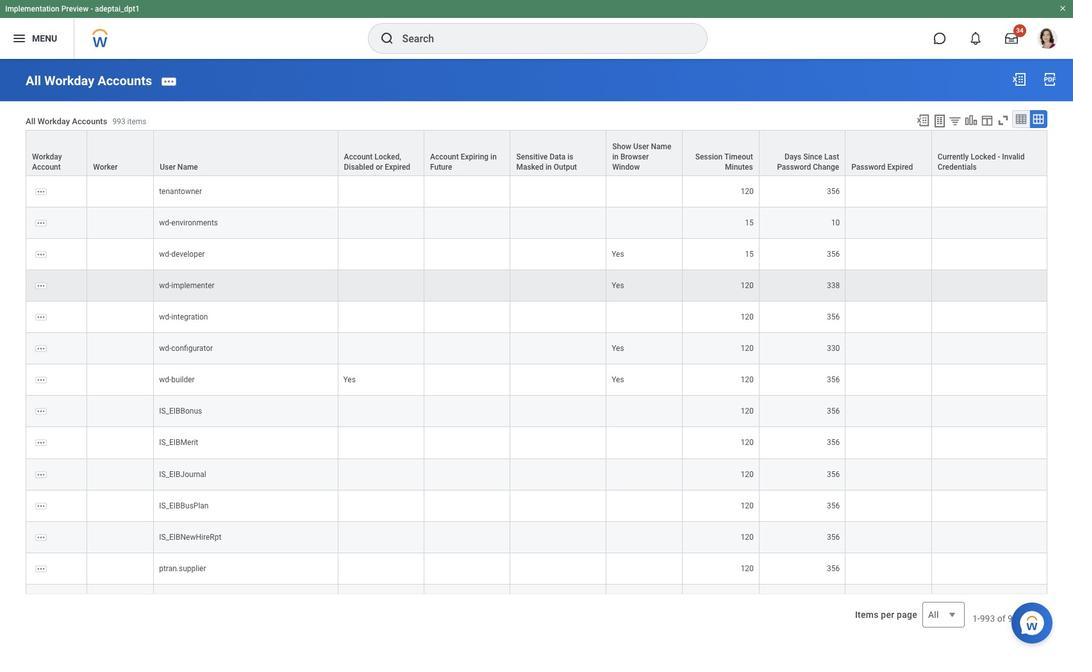 Task type: vqa. For each thing, say whether or not it's contained in the screenshot.
the Employee to the top
no



Task type: describe. For each thing, give the bounding box(es) containing it.
tenantowner
[[159, 187, 202, 196]]

120 for is_eibbonus
[[741, 407, 754, 416]]

yes for wd-configurator
[[612, 344, 624, 353]]

wd- for developer
[[159, 250, 171, 259]]

workday for all workday accounts
[[44, 73, 94, 88]]

is_eibnewhirerpt
[[159, 533, 221, 542]]

all workday accounts - expand/collapse chart image
[[964, 113, 979, 127]]

356 for is_eibnewhirerpt
[[827, 533, 840, 542]]

row containing wd-developer
[[26, 239, 1048, 271]]

15 for 356
[[745, 250, 754, 259]]

356 for wd-integration
[[827, 313, 840, 322]]

sensitive data is masked in output button
[[511, 131, 606, 176]]

all workday accounts
[[26, 73, 152, 88]]

menu button
[[0, 18, 74, 59]]

120 for wd-integration
[[741, 313, 754, 322]]

wd- for integration
[[159, 313, 171, 322]]

justify image
[[12, 31, 27, 46]]

days since last password change
[[777, 152, 839, 172]]

fullscreen image
[[996, 113, 1011, 127]]

items for all workday accounts 993 items
[[127, 117, 147, 126]]

of
[[998, 614, 1006, 624]]

- for preview
[[91, 4, 93, 13]]

all workday accounts element
[[26, 73, 152, 88]]

account locked, disabled or expired column header
[[338, 130, 424, 177]]

account for future
[[430, 152, 459, 161]]

356 for is_eibbonus
[[827, 407, 840, 416]]

wd- for builder
[[159, 376, 171, 385]]

builder
[[171, 376, 195, 385]]

currently
[[938, 152, 969, 161]]

export to excel image
[[1012, 72, 1027, 87]]

timeout
[[725, 152, 753, 161]]

select to filter grid data image
[[948, 114, 962, 127]]

data
[[550, 152, 566, 161]]

days since last password change button
[[760, 131, 845, 176]]

session
[[696, 152, 723, 161]]

row containing is_eibnewhirerpt
[[26, 522, 1048, 554]]

implementer
[[171, 282, 215, 291]]

in inside show user name in browser window
[[613, 152, 619, 161]]

all workday accounts main content
[[0, 59, 1073, 665]]

or
[[376, 163, 383, 172]]

is_eibbusplan
[[159, 502, 209, 511]]

120 for is_eibnewhirerpt
[[741, 533, 754, 542]]

menu banner
[[0, 0, 1073, 59]]

row containing is_eibbonus
[[26, 397, 1048, 428]]

356 for ptran.supplier
[[827, 565, 840, 574]]

330
[[827, 344, 840, 353]]

disabled
[[344, 163, 374, 172]]

wd- for configurator
[[159, 344, 171, 353]]

inbox large image
[[1005, 32, 1018, 45]]

sensitive
[[517, 152, 548, 161]]

currently locked - invalid credentials
[[938, 152, 1025, 172]]

expired inside account locked, disabled or expired
[[385, 163, 410, 172]]

Search Workday  search field
[[402, 24, 681, 53]]

is_eibmerit
[[159, 439, 198, 448]]

row containing show user name in browser window
[[26, 130, 1048, 177]]

browser
[[621, 152, 649, 161]]

expired inside popup button
[[888, 163, 913, 172]]

wd-builder
[[159, 376, 195, 385]]

search image
[[379, 31, 395, 46]]

wd-environments
[[159, 219, 218, 228]]

yes for wd-implementer
[[612, 282, 624, 291]]

page
[[897, 610, 918, 621]]

yes for wd-builder
[[612, 376, 624, 385]]

accounts for all workday accounts 993 items
[[72, 117, 107, 126]]

items for 1-993 of 993 items
[[1025, 614, 1048, 624]]

356 for tenantowner
[[827, 187, 840, 196]]

row containing wd-integration
[[26, 302, 1048, 334]]

338
[[827, 282, 840, 291]]

120 for wd-implementer
[[741, 282, 754, 291]]

output
[[554, 163, 577, 172]]

15 for 10
[[745, 219, 754, 228]]

preview
[[61, 4, 89, 13]]

show
[[613, 142, 632, 151]]

wd-developer
[[159, 250, 205, 259]]

account locked, disabled or expired
[[344, 152, 410, 172]]

user name button
[[154, 131, 338, 176]]

356 for wd-builder
[[827, 376, 840, 385]]

yes for wd-developer
[[612, 250, 624, 259]]

locked
[[971, 152, 996, 161]]

34 button
[[998, 24, 1027, 53]]

wd- for implementer
[[159, 282, 171, 291]]

all for all workday accounts
[[26, 73, 41, 88]]

password inside popup button
[[852, 163, 886, 172]]

workday for all workday accounts 993 items
[[38, 117, 70, 126]]

account inside workday account
[[32, 163, 61, 172]]

wd-integration
[[159, 313, 208, 322]]

356 for is_eibmerit
[[827, 439, 840, 448]]

locked,
[[375, 152, 401, 161]]

sensitive data is masked in output
[[517, 152, 577, 172]]



Task type: locate. For each thing, give the bounding box(es) containing it.
2 120 from the top
[[741, 282, 754, 291]]

11 row from the top
[[26, 459, 1048, 491]]

0 horizontal spatial password
[[777, 163, 811, 172]]

ptran.supplier
[[159, 565, 206, 574]]

worker
[[93, 163, 118, 172]]

session timeout minutes
[[696, 152, 753, 172]]

password down the days
[[777, 163, 811, 172]]

7 row from the top
[[26, 334, 1048, 365]]

120 for ptran.supplier
[[741, 565, 754, 574]]

account expiring in future
[[430, 152, 497, 172]]

4 120 from the top
[[741, 344, 754, 353]]

user inside show user name in browser window
[[633, 142, 649, 151]]

wd- up wd-implementer
[[159, 250, 171, 259]]

workday down the all workday accounts 993 items
[[32, 152, 62, 161]]

0 horizontal spatial items
[[127, 117, 147, 126]]

1 vertical spatial name
[[178, 163, 198, 172]]

in down data
[[546, 163, 552, 172]]

account inside account expiring in future
[[430, 152, 459, 161]]

1 15 from the top
[[745, 219, 754, 228]]

change
[[813, 163, 839, 172]]

items
[[127, 117, 147, 126], [1025, 614, 1048, 624]]

export to excel image
[[916, 113, 930, 127]]

user inside 'user name' popup button
[[160, 163, 176, 172]]

accounts down all workday accounts element
[[72, 117, 107, 126]]

8 row from the top
[[26, 365, 1048, 397]]

15 row from the top
[[26, 585, 1048, 617]]

10 row from the top
[[26, 428, 1048, 459]]

120
[[741, 187, 754, 196], [741, 282, 754, 291], [741, 313, 754, 322], [741, 344, 754, 353], [741, 376, 754, 385], [741, 407, 754, 416], [741, 439, 754, 448], [741, 470, 754, 479], [741, 502, 754, 511], [741, 533, 754, 542], [741, 565, 754, 574]]

3 120 from the top
[[741, 313, 754, 322]]

all up workday account popup button on the top left
[[26, 117, 35, 126]]

session timeout minutes button
[[683, 131, 759, 176]]

accounts
[[98, 73, 152, 88], [72, 117, 107, 126]]

0 vertical spatial user
[[633, 142, 649, 151]]

items per page element
[[853, 595, 965, 636]]

10 356 from the top
[[827, 565, 840, 574]]

2 vertical spatial workday
[[32, 152, 62, 161]]

2 expired from the left
[[888, 163, 913, 172]]

993
[[112, 117, 125, 126], [980, 614, 995, 624], [1008, 614, 1023, 624]]

1-
[[973, 614, 980, 624]]

6 120 from the top
[[741, 407, 754, 416]]

all for all workday accounts 993 items
[[26, 117, 35, 126]]

0 horizontal spatial name
[[178, 163, 198, 172]]

minutes
[[725, 163, 753, 172]]

credentials
[[938, 163, 977, 172]]

account locked, disabled or expired button
[[338, 131, 424, 176]]

accounts for all workday accounts
[[98, 73, 152, 88]]

days
[[785, 152, 802, 161]]

last
[[825, 152, 839, 161]]

is
[[568, 152, 574, 161]]

5 wd- from the top
[[159, 344, 171, 353]]

4 row from the top
[[26, 239, 1048, 271]]

356
[[827, 187, 840, 196], [827, 250, 840, 259], [827, 313, 840, 322], [827, 376, 840, 385], [827, 407, 840, 416], [827, 439, 840, 448], [827, 470, 840, 479], [827, 502, 840, 511], [827, 533, 840, 542], [827, 565, 840, 574]]

0 vertical spatial 15
[[745, 219, 754, 228]]

account for or
[[344, 152, 373, 161]]

2 356 from the top
[[827, 250, 840, 259]]

toolbar
[[911, 110, 1048, 130]]

items inside status
[[1025, 614, 1048, 624]]

2 all from the top
[[26, 117, 35, 126]]

invalid
[[1002, 152, 1025, 161]]

in inside account expiring in future
[[491, 152, 497, 161]]

34
[[1017, 27, 1024, 34]]

11 120 from the top
[[741, 565, 754, 574]]

1 356 from the top
[[827, 187, 840, 196]]

yes
[[612, 250, 624, 259], [612, 282, 624, 291], [612, 344, 624, 353], [343, 376, 356, 385], [612, 376, 624, 385]]

1 horizontal spatial account
[[344, 152, 373, 161]]

0 vertical spatial name
[[651, 142, 672, 151]]

6 wd- from the top
[[159, 376, 171, 385]]

- right preview
[[91, 4, 93, 13]]

1-993 of 993 items status
[[973, 613, 1048, 626]]

is_eibjournal
[[159, 470, 206, 479]]

0 vertical spatial workday
[[44, 73, 94, 88]]

user up tenantowner
[[160, 163, 176, 172]]

adeptai_dpt1
[[95, 4, 140, 13]]

password expired button
[[846, 131, 931, 176]]

0 vertical spatial items
[[127, 117, 147, 126]]

name right the show
[[651, 142, 672, 151]]

1 vertical spatial 15
[[745, 250, 754, 259]]

9 row from the top
[[26, 397, 1048, 428]]

developer
[[171, 250, 205, 259]]

wd- up the wd-configurator at the left
[[159, 313, 171, 322]]

1 120 from the top
[[741, 187, 754, 196]]

1 vertical spatial workday
[[38, 117, 70, 126]]

wd- down wd-developer
[[159, 282, 171, 291]]

currently locked - invalid credentials button
[[932, 131, 1047, 176]]

- inside the currently locked - invalid credentials
[[998, 152, 1001, 161]]

integration
[[171, 313, 208, 322]]

1 horizontal spatial 993
[[980, 614, 995, 624]]

export to worksheets image
[[932, 113, 948, 129]]

993 inside the all workday accounts 993 items
[[112, 117, 125, 126]]

show user name in browser window
[[613, 142, 672, 172]]

all
[[26, 73, 41, 88], [26, 117, 35, 126]]

all down menu "dropdown button"
[[26, 73, 41, 88]]

993 left of
[[980, 614, 995, 624]]

items
[[855, 610, 879, 621]]

120 for tenantowner
[[741, 187, 754, 196]]

notifications large image
[[970, 32, 982, 45]]

expand table image
[[1032, 113, 1045, 126]]

expiring
[[461, 152, 489, 161]]

future
[[430, 163, 452, 172]]

7 120 from the top
[[741, 439, 754, 448]]

7 356 from the top
[[827, 470, 840, 479]]

user up browser
[[633, 142, 649, 151]]

show user name in browser window button
[[607, 131, 683, 176]]

row containing tenantowner
[[26, 176, 1048, 208]]

356 for wd-developer
[[827, 250, 840, 259]]

0 horizontal spatial -
[[91, 4, 93, 13]]

items up worker popup button on the left top of page
[[127, 117, 147, 126]]

row containing is_eibmerit
[[26, 428, 1048, 459]]

4 wd- from the top
[[159, 313, 171, 322]]

wd-implementer
[[159, 282, 215, 291]]

user
[[633, 142, 649, 151], [160, 163, 176, 172]]

1-993 of 993 items
[[973, 614, 1048, 624]]

5 356 from the top
[[827, 407, 840, 416]]

workday
[[44, 73, 94, 88], [38, 117, 70, 126], [32, 152, 62, 161]]

120 for is_eibmerit
[[741, 439, 754, 448]]

profile logan mcneil image
[[1038, 28, 1058, 51]]

1 horizontal spatial user
[[633, 142, 649, 151]]

356 for is_eibjournal
[[827, 470, 840, 479]]

items inside the all workday accounts 993 items
[[127, 117, 147, 126]]

cell
[[87, 176, 154, 208], [338, 176, 424, 208], [424, 176, 511, 208], [511, 176, 607, 208], [607, 176, 683, 208], [846, 176, 932, 208], [932, 176, 1048, 208], [87, 208, 154, 239], [338, 208, 424, 239], [424, 208, 511, 239], [511, 208, 607, 239], [607, 208, 683, 239], [846, 208, 932, 239], [932, 208, 1048, 239], [87, 239, 154, 271], [338, 239, 424, 271], [424, 239, 511, 271], [511, 239, 607, 271], [846, 239, 932, 271], [932, 239, 1048, 271], [87, 271, 154, 302], [338, 271, 424, 302], [424, 271, 511, 302], [511, 271, 607, 302], [846, 271, 932, 302], [932, 271, 1048, 302], [87, 302, 154, 334], [338, 302, 424, 334], [424, 302, 511, 334], [511, 302, 607, 334], [607, 302, 683, 334], [846, 302, 932, 334], [932, 302, 1048, 334], [87, 334, 154, 365], [338, 334, 424, 365], [424, 334, 511, 365], [511, 334, 607, 365], [846, 334, 932, 365], [932, 334, 1048, 365], [87, 365, 154, 397], [424, 365, 511, 397], [511, 365, 607, 397], [846, 365, 932, 397], [932, 365, 1048, 397], [87, 397, 154, 428], [338, 397, 424, 428], [424, 397, 511, 428], [511, 397, 607, 428], [607, 397, 683, 428], [846, 397, 932, 428], [932, 397, 1048, 428], [87, 428, 154, 459], [338, 428, 424, 459], [424, 428, 511, 459], [511, 428, 607, 459], [607, 428, 683, 459], [846, 428, 932, 459], [932, 428, 1048, 459], [87, 459, 154, 491], [338, 459, 424, 491], [424, 459, 511, 491], [511, 459, 607, 491], [607, 459, 683, 491], [846, 459, 932, 491], [932, 459, 1048, 491], [87, 491, 154, 522], [338, 491, 424, 522], [424, 491, 511, 522], [511, 491, 607, 522], [607, 491, 683, 522], [846, 491, 932, 522], [932, 491, 1048, 522], [87, 522, 154, 554], [338, 522, 424, 554], [424, 522, 511, 554], [511, 522, 607, 554], [607, 522, 683, 554], [846, 522, 932, 554], [932, 522, 1048, 554], [87, 554, 154, 585], [338, 554, 424, 585], [424, 554, 511, 585], [511, 554, 607, 585], [607, 554, 683, 585], [846, 554, 932, 585], [932, 554, 1048, 585], [87, 585, 154, 617], [154, 585, 338, 617], [338, 585, 424, 617], [424, 585, 511, 617], [511, 585, 607, 617], [607, 585, 683, 617], [683, 585, 760, 617], [760, 585, 846, 617], [846, 585, 932, 617], [932, 585, 1048, 617]]

row containing wd-builder
[[26, 365, 1048, 397]]

view printable version (pdf) image
[[1043, 72, 1058, 87]]

1 horizontal spatial items
[[1025, 614, 1048, 624]]

in
[[491, 152, 497, 161], [613, 152, 619, 161], [546, 163, 552, 172]]

since
[[804, 152, 823, 161]]

menu
[[32, 33, 57, 43]]

3 wd- from the top
[[159, 282, 171, 291]]

accounts up the all workday accounts 993 items
[[98, 73, 152, 88]]

0 horizontal spatial expired
[[385, 163, 410, 172]]

password inside days since last password change
[[777, 163, 811, 172]]

wd- down tenantowner
[[159, 219, 171, 228]]

workday up workday account popup button on the top left
[[38, 117, 70, 126]]

0 vertical spatial accounts
[[98, 73, 152, 88]]

table image
[[1015, 113, 1028, 126]]

password right change
[[852, 163, 886, 172]]

implementation
[[5, 4, 59, 13]]

all workday accounts 993 items
[[26, 117, 147, 126]]

user name
[[160, 163, 198, 172]]

3 356 from the top
[[827, 313, 840, 322]]

expired left credentials
[[888, 163, 913, 172]]

120 for is_eibjournal
[[741, 470, 754, 479]]

account left worker
[[32, 163, 61, 172]]

0 vertical spatial -
[[91, 4, 93, 13]]

10
[[831, 219, 840, 228]]

row containing ptran.supplier
[[26, 554, 1048, 585]]

993 for accounts
[[112, 117, 125, 126]]

is_eibbonus
[[159, 407, 202, 416]]

environments
[[171, 219, 218, 228]]

1 row from the top
[[26, 130, 1048, 177]]

120 for is_eibbusplan
[[741, 502, 754, 511]]

13 row from the top
[[26, 522, 1048, 554]]

-
[[91, 4, 93, 13], [998, 152, 1001, 161]]

account inside account locked, disabled or expired
[[344, 152, 373, 161]]

1 horizontal spatial name
[[651, 142, 672, 151]]

9 120 from the top
[[741, 502, 754, 511]]

close environment banner image
[[1059, 4, 1067, 12]]

wd- for environments
[[159, 219, 171, 228]]

wd- up wd-builder
[[159, 344, 171, 353]]

1 horizontal spatial password
[[852, 163, 886, 172]]

1 horizontal spatial -
[[998, 152, 1001, 161]]

password
[[777, 163, 811, 172], [852, 163, 886, 172]]

2 wd- from the top
[[159, 250, 171, 259]]

4 356 from the top
[[827, 376, 840, 385]]

1 horizontal spatial in
[[546, 163, 552, 172]]

8 356 from the top
[[827, 502, 840, 511]]

1 vertical spatial items
[[1025, 614, 1048, 624]]

1 vertical spatial -
[[998, 152, 1001, 161]]

8 120 from the top
[[741, 470, 754, 479]]

- left the invalid
[[998, 152, 1001, 161]]

expired
[[385, 163, 410, 172], [888, 163, 913, 172]]

workday account button
[[26, 131, 87, 176]]

5 120 from the top
[[741, 376, 754, 385]]

9 356 from the top
[[827, 533, 840, 542]]

expired down locked,
[[385, 163, 410, 172]]

2 horizontal spatial in
[[613, 152, 619, 161]]

password expired
[[852, 163, 913, 172]]

1 expired from the left
[[385, 163, 410, 172]]

configurator
[[171, 344, 213, 353]]

0 horizontal spatial account
[[32, 163, 61, 172]]

1 wd- from the top
[[159, 219, 171, 228]]

items right of
[[1025, 614, 1048, 624]]

10 120 from the top
[[741, 533, 754, 542]]

- for locked
[[998, 152, 1001, 161]]

0 horizontal spatial in
[[491, 152, 497, 161]]

356 for is_eibbusplan
[[827, 502, 840, 511]]

15
[[745, 219, 754, 228], [745, 250, 754, 259]]

name
[[651, 142, 672, 151], [178, 163, 198, 172]]

name up tenantowner
[[178, 163, 198, 172]]

0 horizontal spatial 993
[[112, 117, 125, 126]]

workday up the all workday accounts 993 items
[[44, 73, 94, 88]]

row containing wd-implementer
[[26, 271, 1048, 302]]

per
[[881, 610, 895, 621]]

wd- up is_eibbonus on the left of page
[[159, 376, 171, 385]]

0 horizontal spatial user
[[160, 163, 176, 172]]

click to view/edit grid preferences image
[[980, 113, 995, 127]]

- inside menu banner
[[91, 4, 93, 13]]

implementation preview -   adeptai_dpt1
[[5, 4, 140, 13]]

2 horizontal spatial 993
[[1008, 614, 1023, 624]]

5 row from the top
[[26, 271, 1048, 302]]

1 vertical spatial user
[[160, 163, 176, 172]]

6 row from the top
[[26, 302, 1048, 334]]

worker button
[[87, 131, 153, 176]]

window
[[613, 163, 640, 172]]

14 row from the top
[[26, 554, 1048, 585]]

2 password from the left
[[852, 163, 886, 172]]

row containing is_eibbusplan
[[26, 491, 1048, 522]]

1 vertical spatial accounts
[[72, 117, 107, 126]]

wd-configurator
[[159, 344, 213, 353]]

account up disabled
[[344, 152, 373, 161]]

workday inside workday account popup button
[[32, 152, 62, 161]]

2 15 from the top
[[745, 250, 754, 259]]

0 vertical spatial all
[[26, 73, 41, 88]]

993 up worker popup button on the left top of page
[[112, 117, 125, 126]]

account
[[344, 152, 373, 161], [430, 152, 459, 161], [32, 163, 61, 172]]

items per page
[[855, 610, 918, 621]]

2 row from the top
[[26, 176, 1048, 208]]

account up the future
[[430, 152, 459, 161]]

993 right of
[[1008, 614, 1023, 624]]

workday account
[[32, 152, 62, 172]]

masked
[[517, 163, 544, 172]]

in right expiring
[[491, 152, 497, 161]]

120 for wd-configurator
[[741, 344, 754, 353]]

row containing wd-environments
[[26, 208, 1048, 239]]

3 row from the top
[[26, 208, 1048, 239]]

1 vertical spatial all
[[26, 117, 35, 126]]

name inside show user name in browser window
[[651, 142, 672, 151]]

1 password from the left
[[777, 163, 811, 172]]

row containing wd-configurator
[[26, 334, 1048, 365]]

993 for of
[[1008, 614, 1023, 624]]

120 for wd-builder
[[741, 376, 754, 385]]

toolbar inside all workday accounts main content
[[911, 110, 1048, 130]]

1 all from the top
[[26, 73, 41, 88]]

2 horizontal spatial account
[[430, 152, 459, 161]]

account expiring in future button
[[424, 131, 510, 176]]

6 356 from the top
[[827, 439, 840, 448]]

row containing is_eibjournal
[[26, 459, 1048, 491]]

1 horizontal spatial expired
[[888, 163, 913, 172]]

12 row from the top
[[26, 491, 1048, 522]]

row
[[26, 130, 1048, 177], [26, 176, 1048, 208], [26, 208, 1048, 239], [26, 239, 1048, 271], [26, 271, 1048, 302], [26, 302, 1048, 334], [26, 334, 1048, 365], [26, 365, 1048, 397], [26, 397, 1048, 428], [26, 428, 1048, 459], [26, 459, 1048, 491], [26, 491, 1048, 522], [26, 522, 1048, 554], [26, 554, 1048, 585], [26, 585, 1048, 617]]

in inside sensitive data is masked in output
[[546, 163, 552, 172]]

wd-
[[159, 219, 171, 228], [159, 250, 171, 259], [159, 282, 171, 291], [159, 313, 171, 322], [159, 344, 171, 353], [159, 376, 171, 385]]

in down the show
[[613, 152, 619, 161]]



